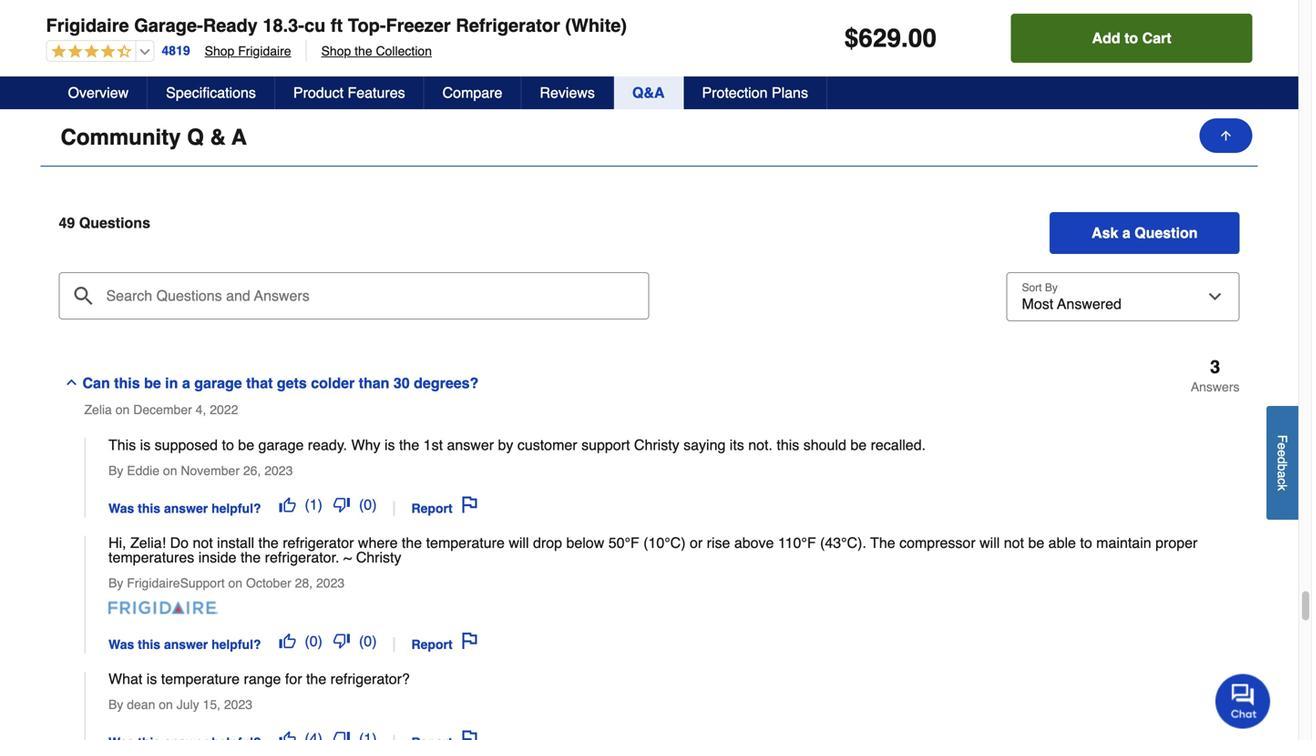 Task type: locate. For each thing, give the bounding box(es) containing it.
) up where
[[372, 497, 377, 514]]

is right what
[[147, 671, 157, 688]]

is right the this
[[140, 437, 151, 454]]

( 0 ) for ( 1 )
[[359, 497, 377, 514]]

1 vertical spatial garage
[[258, 437, 304, 454]]

thumb up image left thumb down image
[[279, 731, 296, 741]]

the
[[355, 44, 372, 58], [399, 437, 419, 454], [258, 535, 279, 552], [402, 535, 422, 552], [241, 550, 261, 566], [306, 671, 326, 688]]

2 vertical spatial 2023
[[224, 698, 252, 713]]

ready.
[[308, 437, 347, 454]]

0 vertical spatial was this answer helpful?
[[108, 502, 265, 516]]

temperature up 15,
[[161, 671, 240, 688]]

the inside eddie's answer on november 26, 2023 element
[[399, 437, 419, 454]]

was this answer helpful? down frigidairesupport image
[[108, 638, 265, 653]]

0 horizontal spatial temperature
[[161, 671, 240, 688]]

helpful? up what is temperature range for the refrigerator? on the bottom left of the page
[[212, 638, 261, 653]]

than
[[359, 375, 390, 392]]

2 will from the left
[[980, 535, 1000, 552]]

will
[[509, 535, 529, 552], [980, 535, 1000, 552]]

ready
[[203, 15, 258, 36]]

saying
[[684, 437, 726, 454]]

2 report button from the top
[[406, 626, 484, 655]]

1 thumb down image from the top
[[334, 497, 350, 514]]

( 0 ) for ( 0 )
[[359, 633, 377, 650]]

was inside frigidairesupport's answer on october 28, 2023 element
[[108, 638, 134, 653]]

0 vertical spatial thumb up image
[[279, 497, 296, 514]]

was up what
[[108, 638, 134, 653]]

shop down frigidaire garage-ready 18.3-cu ft top-freezer refrigerator (white)
[[321, 44, 351, 58]]

0 vertical spatial 2023
[[265, 464, 293, 479]]

thumb up image for ( 1 )
[[279, 497, 296, 514]]

helpful?
[[212, 502, 261, 516], [212, 638, 261, 653]]

1 vertical spatial frigidaire
[[238, 44, 291, 58]]

3 by from the top
[[108, 698, 123, 713]]

be left in on the bottom of the page
[[144, 375, 161, 392]]

a right in on the bottom of the page
[[182, 375, 190, 392]]

0 horizontal spatial a
[[182, 375, 190, 392]]

49
[[59, 215, 75, 232]]

november
[[181, 464, 240, 479]]

0 horizontal spatial to
[[222, 437, 234, 454]]

to up november on the left bottom of the page
[[222, 437, 234, 454]]

by down the this
[[108, 464, 123, 479]]

00
[[908, 24, 937, 53]]

1 vertical spatial was
[[108, 638, 134, 653]]

2 was from the top
[[108, 638, 134, 653]]

thumb up image
[[279, 497, 296, 514], [279, 634, 296, 650], [279, 731, 296, 741]]

( for thumb down icon for ( 0 )
[[359, 633, 364, 650]]

( for thumb up icon within eddie's answer on november 26, 2023 element
[[305, 497, 310, 514]]

a
[[232, 125, 247, 150]]

report inside frigidairesupport's answer on october 28, 2023 element
[[411, 638, 453, 653]]

flag image inside frigidairesupport's answer on october 28, 2023 element
[[462, 634, 478, 650]]

be right should
[[851, 437, 867, 454]]

the down top- in the top left of the page
[[355, 44, 372, 58]]

will right compressor
[[980, 535, 1000, 552]]

2 thumb up image from the top
[[279, 634, 296, 650]]

( up where
[[359, 497, 364, 514]]

zelia on december 4, 2022
[[84, 403, 238, 418]]

garage for be
[[258, 437, 304, 454]]

questions
[[79, 215, 150, 232]]

compressor
[[900, 535, 976, 552]]

eddie's answer on november 26, 2023 element
[[84, 437, 1240, 518]]

2 vertical spatial thumb up image
[[279, 731, 296, 741]]

answer for ( 0 )
[[164, 638, 208, 653]]

thumb down image up refrigerator?
[[334, 634, 350, 650]]

0 horizontal spatial garage
[[194, 375, 242, 392]]

0 inside eddie's answer on november 26, 2023 element
[[364, 497, 372, 514]]

chevron up image
[[64, 376, 79, 390]]

q&a button
[[614, 77, 684, 109]]

2023 right 26, at bottom left
[[265, 464, 293, 479]]

0 horizontal spatial will
[[509, 535, 529, 552]]

2 report from the top
[[411, 638, 453, 653]]

1 vertical spatial by
[[108, 576, 123, 591]]

2 by from the top
[[108, 576, 123, 591]]

0 vertical spatial helpful?
[[212, 502, 261, 516]]

2023 right 15,
[[224, 698, 252, 713]]

report for ( 1 )
[[411, 502, 453, 516]]

was this answer helpful? up the do
[[108, 502, 265, 516]]

1 horizontal spatial christy
[[634, 437, 680, 454]]

why
[[351, 437, 381, 454]]

is inside the 'dean's answer on july 15, 2023' element
[[147, 671, 157, 688]]

helpful? inside eddie's answer on november 26, 2023 element
[[212, 502, 261, 516]]

2 horizontal spatial a
[[1275, 471, 1290, 479]]

support
[[582, 437, 630, 454]]

report button inside eddie's answer on november 26, 2023 element
[[406, 490, 484, 518]]

a inside "button"
[[182, 375, 190, 392]]

by inside the 'dean's answer on july 15, 2023' element
[[108, 698, 123, 713]]

be
[[144, 375, 161, 392], [238, 437, 254, 454], [851, 437, 867, 454], [1028, 535, 1045, 552]]

( 0 ) up where
[[359, 497, 377, 514]]

answer up the do
[[164, 502, 208, 516]]

1 by from the top
[[108, 464, 123, 479]]

(white)
[[565, 15, 627, 36]]

1 horizontal spatial a
[[1123, 225, 1131, 242]]

e
[[1275, 443, 1290, 450], [1275, 450, 1290, 457]]

frigidairesupport image
[[108, 602, 218, 615]]

0 vertical spatial a
[[1123, 225, 1131, 242]]

1 vertical spatial to
[[222, 437, 234, 454]]

by for this is supposed to be garage ready. why is the 1st answer by customer support christy saying its not. this should be recalled.
[[108, 464, 123, 479]]

ask a question button
[[1050, 213, 1240, 254]]

1 vertical spatial report
[[411, 638, 453, 653]]

helpful? up install
[[212, 502, 261, 516]]

was up hi,
[[108, 502, 134, 516]]

2023 for where
[[316, 576, 345, 591]]

1 report button from the top
[[406, 490, 484, 518]]

flag image inside eddie's answer on november 26, 2023 element
[[462, 497, 478, 514]]

2 vertical spatial flag image
[[462, 731, 478, 741]]

3 answers element
[[1191, 357, 1240, 395]]

temperature
[[426, 535, 505, 552], [161, 671, 240, 688]]

0 vertical spatial temperature
[[426, 535, 505, 552]]

was
[[108, 502, 134, 516], [108, 638, 134, 653]]

( 0 ) up refrigerator?
[[359, 633, 377, 650]]

answer down frigidairesupport image
[[164, 638, 208, 653]]

report button
[[406, 490, 484, 518], [406, 626, 484, 655]]

is for this is supposed to be garage ready. why is the 1st answer by customer support christy saying its not. this should be recalled.
[[140, 437, 151, 454]]

1 horizontal spatial shop
[[321, 44, 351, 58]]

3 flag image from the top
[[462, 731, 478, 741]]

by inside eddie's answer on november 26, 2023 element
[[108, 464, 123, 479]]

e up b
[[1275, 450, 1290, 457]]

1 vertical spatial temperature
[[161, 671, 240, 688]]

( up "refrigerator"
[[305, 497, 310, 514]]

a up k
[[1275, 471, 1290, 479]]

1 shop from the left
[[205, 44, 235, 58]]

was for ( 0 )
[[108, 638, 134, 653]]

1 horizontal spatial temperature
[[426, 535, 505, 552]]

flag image inside the 'dean's answer on july 15, 2023' element
[[462, 731, 478, 741]]

by left dean
[[108, 698, 123, 713]]

shop frigidaire
[[205, 44, 291, 58]]

2 vertical spatial a
[[1275, 471, 1290, 479]]

by down hi,
[[108, 576, 123, 591]]

garage
[[194, 375, 242, 392], [258, 437, 304, 454]]

0 up where
[[364, 497, 372, 514]]

) up what is temperature range for the refrigerator? on the bottom left of the page
[[318, 633, 323, 650]]

garage inside "button"
[[194, 375, 242, 392]]

chat invite button image
[[1216, 674, 1271, 730]]

recalled.
[[871, 437, 926, 454]]

2 helpful? from the top
[[212, 638, 261, 653]]

thumb up image left ( 1 )
[[279, 497, 296, 514]]

reviews button
[[522, 77, 614, 109]]

garage inside eddie's answer on november 26, 2023 element
[[258, 437, 304, 454]]

report button up refrigerator?
[[406, 626, 484, 655]]

to
[[1125, 30, 1138, 46], [222, 437, 234, 454], [1080, 535, 1092, 552]]

the right for
[[306, 671, 326, 688]]

to right able
[[1080, 535, 1092, 552]]

1 vertical spatial thumb down image
[[334, 634, 350, 650]]

0 vertical spatial report button
[[406, 490, 484, 518]]

report button for ( 1 )
[[406, 490, 484, 518]]

gets
[[277, 375, 307, 392]]

report inside eddie's answer on november 26, 2023 element
[[411, 502, 453, 516]]

3 thumb up image from the top
[[279, 731, 296, 741]]

0 horizontal spatial 2023
[[224, 698, 252, 713]]

was this answer helpful? inside eddie's answer on november 26, 2023 element
[[108, 502, 265, 516]]

not right the do
[[193, 535, 213, 552]]

2 flag image from the top
[[462, 634, 478, 650]]

1 horizontal spatial will
[[980, 535, 1000, 552]]

hi,
[[108, 535, 126, 552]]

1 horizontal spatial not
[[1004, 535, 1024, 552]]

1 vertical spatial thumb up image
[[279, 634, 296, 650]]

a right ask
[[1123, 225, 1131, 242]]

( 1 )
[[305, 497, 323, 514]]

0 horizontal spatial not
[[193, 535, 213, 552]]

a
[[1123, 225, 1131, 242], [182, 375, 190, 392], [1275, 471, 1290, 479]]

the left 1st
[[399, 437, 419, 454]]

q
[[187, 125, 204, 150]]

$
[[845, 24, 859, 53]]

1 was from the top
[[108, 502, 134, 516]]

thumb up image inside eddie's answer on november 26, 2023 element
[[279, 497, 296, 514]]

1 vertical spatial 2023
[[316, 576, 345, 591]]

1 vertical spatial helpful?
[[212, 638, 261, 653]]

( 0 ) down 28,
[[305, 633, 323, 650]]

$ 629 . 00
[[845, 24, 937, 53]]

1 thumb up image from the top
[[279, 497, 296, 514]]

0 vertical spatial christy
[[634, 437, 680, 454]]

thumb down image for ( 1 )
[[334, 497, 350, 514]]

2 vertical spatial answer
[[164, 638, 208, 653]]

1 horizontal spatial 2023
[[265, 464, 293, 479]]

supposed
[[155, 437, 218, 454]]

or
[[690, 535, 703, 552]]

was this answer helpful? inside frigidairesupport's answer on october 28, 2023 element
[[108, 638, 265, 653]]

2 vertical spatial to
[[1080, 535, 1092, 552]]

this down frigidairesupport image
[[138, 638, 160, 653]]

2 thumb down image from the top
[[334, 634, 350, 650]]

to inside "add to cart" button
[[1125, 30, 1138, 46]]

2023 right 28,
[[316, 576, 345, 591]]

by inside frigidairesupport's answer on october 28, 2023 element
[[108, 576, 123, 591]]

on left the july
[[159, 698, 173, 713]]

frigidaire up 4.4 stars image
[[46, 15, 129, 36]]

2023
[[265, 464, 293, 479], [316, 576, 345, 591], [224, 698, 252, 713]]

not.
[[748, 437, 773, 454]]

by
[[108, 464, 123, 479], [108, 576, 123, 591], [108, 698, 123, 713]]

1 vertical spatial report button
[[406, 626, 484, 655]]

report button down 1st
[[406, 490, 484, 518]]

1 vertical spatial answer
[[164, 502, 208, 516]]

1 report from the top
[[411, 502, 453, 516]]

26,
[[243, 464, 261, 479]]

above
[[734, 535, 774, 552]]

0 horizontal spatial christy
[[356, 550, 401, 566]]

0 vertical spatial thumb down image
[[334, 497, 350, 514]]

christy right the ~
[[356, 550, 401, 566]]

shop down 'ready'
[[205, 44, 235, 58]]

3 answers
[[1191, 357, 1240, 395]]

(43°c).
[[820, 535, 867, 552]]

f e e d b a c k
[[1275, 435, 1290, 491]]

arrow up image
[[1219, 129, 1234, 143]]

community q & a
[[61, 125, 247, 150]]

flag image
[[462, 497, 478, 514], [462, 634, 478, 650], [462, 731, 478, 741]]

1 e from the top
[[1275, 443, 1290, 450]]

0 vertical spatial frigidaire
[[46, 15, 129, 36]]

features
[[348, 84, 405, 101]]

1 flag image from the top
[[462, 497, 478, 514]]

4,
[[196, 403, 206, 418]]

4.4 stars image
[[47, 44, 132, 61]]

helpful? inside frigidairesupport's answer on october 28, 2023 element
[[212, 638, 261, 653]]

1 vertical spatial christy
[[356, 550, 401, 566]]

answers
[[1191, 380, 1240, 395]]

zelia
[[84, 403, 112, 418]]

frigidairesupport's answer on october 28, 2023 element
[[84, 535, 1240, 655]]

range
[[244, 671, 281, 688]]

d
[[1275, 457, 1290, 464]]

2 was this answer helpful? from the top
[[108, 638, 265, 653]]

e up d
[[1275, 443, 1290, 450]]

0 vertical spatial flag image
[[462, 497, 478, 514]]

0 horizontal spatial shop
[[205, 44, 235, 58]]

report button inside frigidairesupport's answer on october 28, 2023 element
[[406, 626, 484, 655]]

should
[[804, 437, 847, 454]]

not
[[193, 535, 213, 552], [1004, 535, 1024, 552]]

1 horizontal spatial to
[[1080, 535, 1092, 552]]

0 vertical spatial by
[[108, 464, 123, 479]]

by frigidairesupport on october 28, 2023
[[108, 576, 345, 591]]

2 shop from the left
[[321, 44, 351, 58]]

2 vertical spatial by
[[108, 698, 123, 713]]

0 vertical spatial garage
[[194, 375, 242, 392]]

1 vertical spatial flag image
[[462, 634, 478, 650]]

frigidaire down 18.3- at the top of page
[[238, 44, 291, 58]]

q&a
[[632, 84, 665, 101]]

( 0 )
[[359, 497, 377, 514], [305, 633, 323, 650], [359, 633, 377, 650]]

1 was this answer helpful? from the top
[[108, 502, 265, 516]]

answer
[[447, 437, 494, 454], [164, 502, 208, 516], [164, 638, 208, 653]]

was inside eddie's answer on november 26, 2023 element
[[108, 502, 134, 516]]

report
[[411, 502, 453, 516], [411, 638, 453, 653]]

( up refrigerator?
[[359, 633, 364, 650]]

0 vertical spatial report
[[411, 502, 453, 516]]

helpful? for ( 1 )
[[212, 502, 261, 516]]

thumb down image
[[334, 497, 350, 514], [334, 634, 350, 650]]

on down inside
[[228, 576, 243, 591]]

0 vertical spatial was
[[108, 502, 134, 516]]

answer left by
[[447, 437, 494, 454]]

0 up refrigerator?
[[364, 633, 372, 650]]

more
[[818, 33, 861, 49]]

compare button
[[424, 77, 522, 109]]

( 0 ) inside eddie's answer on november 26, 2023 element
[[359, 497, 377, 514]]

will left 'drop'
[[509, 535, 529, 552]]

to right add
[[1125, 30, 1138, 46]]

december
[[133, 403, 192, 418]]

not left able
[[1004, 535, 1024, 552]]

on right eddie
[[163, 464, 177, 479]]

f e e d b a c k button
[[1267, 406, 1299, 520]]

2 horizontal spatial to
[[1125, 30, 1138, 46]]

0 vertical spatial answer
[[447, 437, 494, 454]]

was this answer helpful? for ( 0 )
[[108, 638, 265, 653]]

1 vertical spatial was this answer helpful?
[[108, 638, 265, 653]]

2 e from the top
[[1275, 450, 1290, 457]]

shop
[[205, 44, 235, 58], [321, 44, 351, 58]]

) up refrigerator?
[[372, 633, 377, 650]]

be left able
[[1028, 535, 1045, 552]]

shop for shop frigidaire
[[205, 44, 235, 58]]

thumb up image inside frigidairesupport's answer on october 28, 2023 element
[[279, 634, 296, 650]]

garage up 2022
[[194, 375, 242, 392]]

thumb down image right 1
[[334, 497, 350, 514]]

2 horizontal spatial 2023
[[316, 576, 345, 591]]

f
[[1275, 435, 1290, 443]]

thumb up image up for
[[279, 634, 296, 650]]

1 horizontal spatial garage
[[258, 437, 304, 454]]

be up 26, at bottom left
[[238, 437, 254, 454]]

dean's answer on july 15, 2023 element
[[84, 671, 1240, 741]]

report button for ( 0 )
[[406, 626, 484, 655]]

a inside 49 questions ask a question
[[1123, 225, 1131, 242]]

christy left saying
[[634, 437, 680, 454]]

protection plans button
[[684, 77, 827, 109]]

garage up 26, at bottom left
[[258, 437, 304, 454]]

0 vertical spatial to
[[1125, 30, 1138, 46]]

do
[[170, 535, 189, 552]]

temperature left 'drop'
[[426, 535, 505, 552]]

the right install
[[258, 535, 279, 552]]

add to cart
[[1092, 30, 1172, 46]]

1 helpful? from the top
[[212, 502, 261, 516]]

chevron up image
[[1220, 129, 1238, 147]]

this right can
[[114, 375, 140, 392]]

1 vertical spatial a
[[182, 375, 190, 392]]

( down 28,
[[305, 633, 310, 650]]



Task type: vqa. For each thing, say whether or not it's contained in the screenshot.
Zelia on December 4, 2022
yes



Task type: describe. For each thing, give the bounding box(es) containing it.
specifications button
[[148, 77, 275, 109]]

the up "october"
[[241, 550, 261, 566]]

answer for ( 1 )
[[164, 502, 208, 516]]

its
[[730, 437, 744, 454]]

cart
[[1143, 30, 1172, 46]]

15,
[[203, 698, 221, 713]]

frigidaire garage-ready 18.3-cu ft top-freezer refrigerator (white)
[[46, 15, 627, 36]]

flag image for ready.
[[462, 497, 478, 514]]

eddie
[[127, 464, 160, 479]]

1 will from the left
[[509, 535, 529, 552]]

flag image for refrigerator?
[[462, 731, 478, 741]]

thumb up image for ( 0 )
[[279, 634, 296, 650]]

add to cart button
[[1011, 14, 1253, 63]]

the right where
[[402, 535, 422, 552]]

add
[[1092, 30, 1121, 46]]

thumb down image
[[334, 731, 350, 741]]

c
[[1275, 479, 1290, 485]]

by dean on july 15, 2023
[[108, 698, 252, 713]]

thumb up image inside the 'dean's answer on july 15, 2023' element
[[279, 731, 296, 741]]

cu
[[304, 15, 326, 36]]

what is temperature range for the refrigerator?
[[108, 671, 410, 688]]

Search Questions and Answers text field
[[59, 273, 649, 320]]

drop
[[533, 535, 562, 552]]

can this be in a garage that gets colder than 30 degrees? button
[[59, 358, 1004, 396]]

refrigerator
[[283, 535, 354, 552]]

629
[[859, 24, 901, 53]]

can
[[82, 375, 110, 392]]

2 not from the left
[[1004, 535, 1024, 552]]

overview button
[[50, 77, 148, 109]]

1st
[[423, 437, 443, 454]]

temperatures
[[108, 550, 194, 566]]

by eddie on november 26, 2023
[[108, 464, 293, 479]]

below
[[566, 535, 604, 552]]

is right "why" at the left bottom of page
[[385, 437, 395, 454]]

0 for ( 0 )
[[364, 633, 372, 650]]

zelia!
[[130, 535, 166, 552]]

product
[[293, 84, 344, 101]]

18.3-
[[263, 15, 304, 36]]

refrigerator?
[[331, 671, 410, 688]]

this inside frigidairesupport's answer on october 28, 2023 element
[[138, 638, 160, 653]]

to inside eddie's answer on november 26, 2023 element
[[222, 437, 234, 454]]

freezer
[[386, 15, 451, 36]]

by for what is temperature range for the refrigerator?
[[108, 698, 123, 713]]

a inside button
[[1275, 471, 1290, 479]]

30
[[394, 375, 410, 392]]

garage for a
[[194, 375, 242, 392]]

on for do
[[228, 576, 243, 591]]

frigidairesupport
[[127, 576, 225, 591]]

this right not.
[[777, 437, 800, 454]]

on right zelia at the bottom left
[[116, 403, 130, 418]]

christy inside hi, zelia! do not install the refrigerator where the temperature will drop below 50°f (10°c) or rise above 110°f (43°c). the compressor will not be able to maintain proper temperatures inside the refrigerator. ~ christy
[[356, 550, 401, 566]]

&
[[210, 125, 226, 150]]

october
[[246, 576, 291, 591]]

product features
[[293, 84, 405, 101]]

on for supposed
[[163, 464, 177, 479]]

degrees?
[[414, 375, 479, 392]]

collection
[[376, 44, 432, 58]]

0 for ( 1 )
[[364, 497, 372, 514]]

b
[[1275, 464, 1290, 471]]

.
[[901, 24, 908, 53]]

4819
[[162, 43, 190, 58]]

1 horizontal spatial frigidaire
[[238, 44, 291, 58]]

0 horizontal spatial frigidaire
[[46, 15, 129, 36]]

protection plans
[[702, 84, 808, 101]]

in
[[165, 375, 178, 392]]

product features button
[[275, 77, 424, 109]]

ask
[[1092, 225, 1119, 242]]

temperature inside hi, zelia! do not install the refrigerator where the temperature will drop below 50°f (10°c) or rise above 110°f (43°c). the compressor will not be able to maintain proper temperatures inside the refrigerator. ~ christy
[[426, 535, 505, 552]]

1
[[310, 497, 318, 514]]

110°f
[[778, 535, 816, 552]]

helpful? for ( 0 )
[[212, 638, 261, 653]]

temperature inside the 'dean's answer on july 15, 2023' element
[[161, 671, 240, 688]]

1 not from the left
[[193, 535, 213, 552]]

shop the collection link
[[307, 40, 432, 62]]

garage-
[[134, 15, 203, 36]]

plans
[[772, 84, 808, 101]]

~
[[344, 550, 352, 566]]

shop for shop the collection
[[321, 44, 351, 58]]

49 questions ask a question
[[59, 215, 1198, 242]]

refrigerator.
[[265, 550, 339, 566]]

able
[[1049, 535, 1076, 552]]

by for hi, zelia! do not install the refrigerator where the temperature will drop below 50°f (10°c) or rise above 110°f (43°c). the compressor will not be able to maintain proper temperatures inside the refrigerator. ~ christy
[[108, 576, 123, 591]]

reviews
[[540, 84, 595, 101]]

be inside hi, zelia! do not install the refrigerator where the temperature will drop below 50°f (10°c) or rise above 110°f (43°c). the compressor will not be able to maintain proper temperatures inside the refrigerator. ~ christy
[[1028, 535, 1045, 552]]

compare
[[443, 84, 503, 101]]

dean
[[127, 698, 155, 713]]

report for ( 0 )
[[411, 638, 453, 653]]

shop the collection
[[321, 44, 432, 58]]

christy inside eddie's answer on november 26, 2023 element
[[634, 437, 680, 454]]

to inside hi, zelia! do not install the refrigerator where the temperature will drop below 50°f (10°c) or rise above 110°f (43°c). the compressor will not be able to maintain proper temperatures inside the refrigerator. ~ christy
[[1080, 535, 1092, 552]]

maintain
[[1097, 535, 1152, 552]]

50°f
[[609, 535, 639, 552]]

) up "refrigerator"
[[318, 497, 323, 514]]

more button
[[713, 24, 881, 59]]

on for temperature
[[159, 698, 173, 713]]

2023 for why
[[265, 464, 293, 479]]

this inside "button"
[[114, 375, 140, 392]]

was this answer helpful? for ( 1 )
[[108, 502, 265, 516]]

is for what is temperature range for the refrigerator?
[[147, 671, 157, 688]]

3
[[1210, 357, 1221, 378]]

this up zelia!
[[138, 502, 160, 516]]

what
[[108, 671, 142, 688]]

( for thumb down icon associated with ( 1 )
[[359, 497, 364, 514]]

proper
[[1156, 535, 1198, 552]]

customer
[[517, 437, 577, 454]]

top-
[[348, 15, 386, 36]]

28,
[[295, 576, 313, 591]]

by
[[498, 437, 513, 454]]

( for thumb up icon in the frigidairesupport's answer on october 28, 2023 element
[[305, 633, 310, 650]]

was for ( 1 )
[[108, 502, 134, 516]]

0 down 28,
[[310, 633, 318, 650]]

install
[[217, 535, 254, 552]]

(10°c)
[[644, 535, 686, 552]]

inside
[[198, 550, 237, 566]]

can this be in a garage that gets colder than 30 degrees?
[[82, 375, 479, 392]]

thumb down image for ( 0 )
[[334, 634, 350, 650]]

rise
[[707, 535, 730, 552]]

be inside "button"
[[144, 375, 161, 392]]

specifications
[[166, 84, 256, 101]]

zelia's question on december 4, 2022 element
[[59, 357, 1240, 741]]

the
[[871, 535, 896, 552]]



